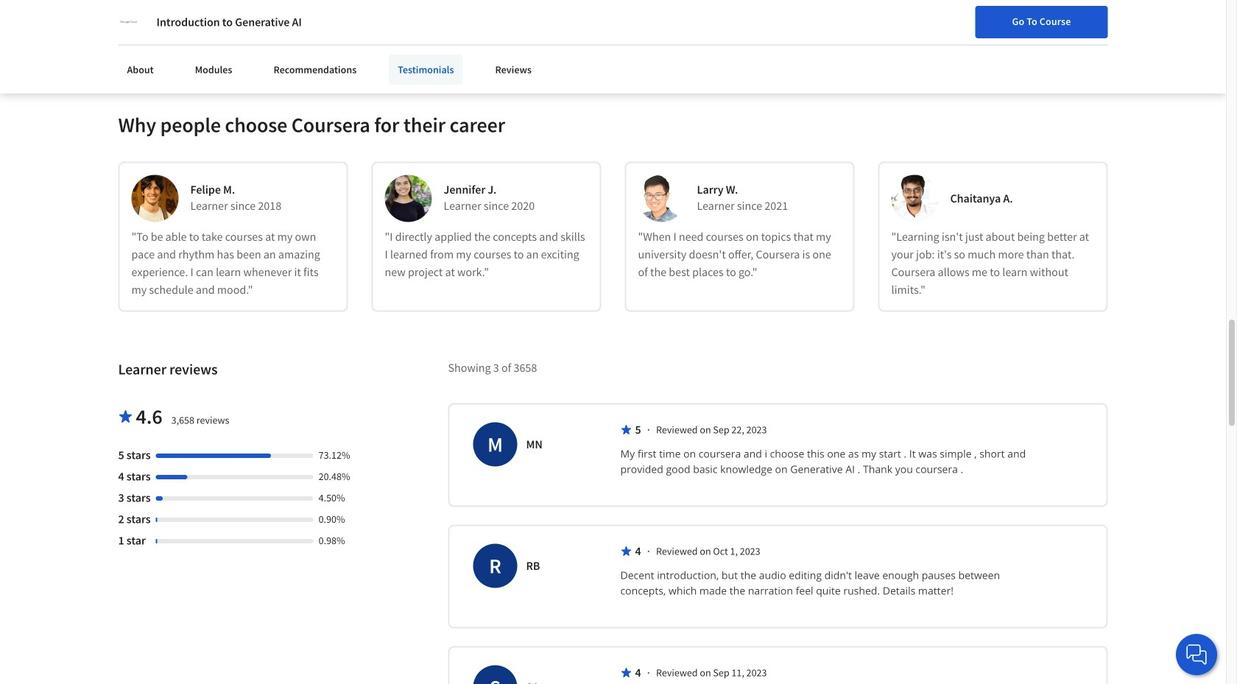 Task type: describe. For each thing, give the bounding box(es) containing it.
google cloud image
[[118, 12, 139, 32]]

collection element
[[109, 0, 1117, 64]]



Task type: vqa. For each thing, say whether or not it's contained in the screenshot.
Coursera image
yes



Task type: locate. For each thing, give the bounding box(es) containing it.
coursera image
[[118, 12, 212, 36]]



